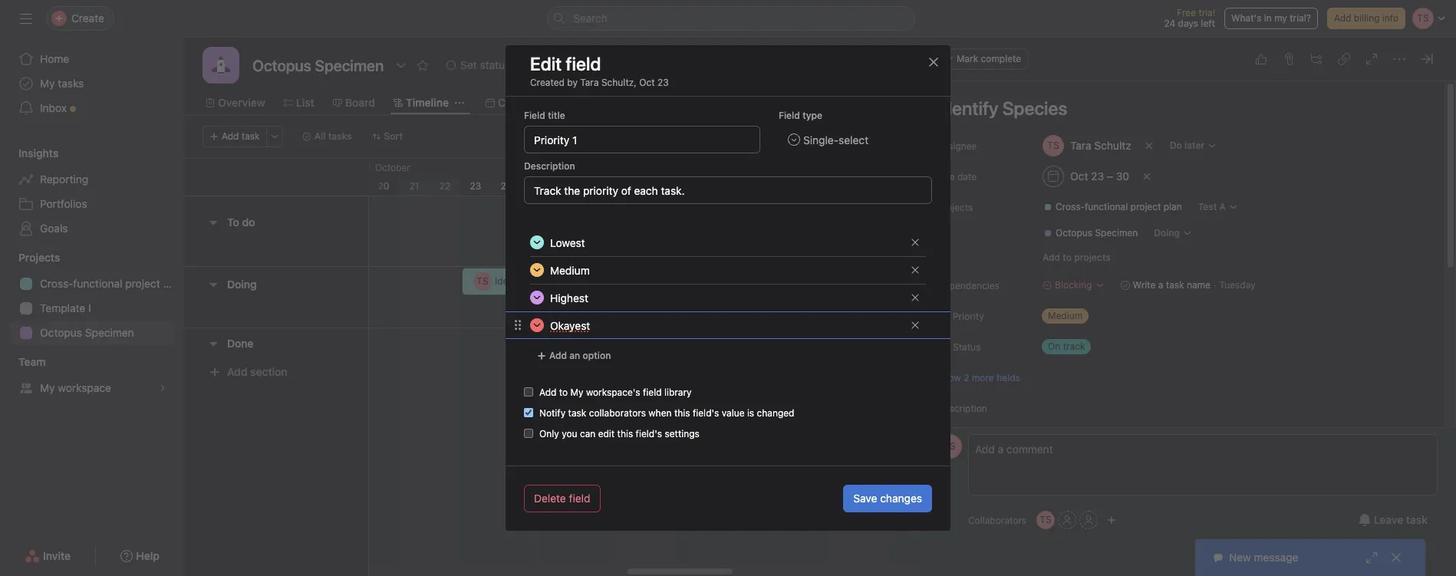 Task type: locate. For each thing, give the bounding box(es) containing it.
1 horizontal spatial this
[[675, 408, 690, 419]]

1 horizontal spatial cross-
[[1056, 201, 1085, 213]]

0 vertical spatial field
[[566, 53, 601, 75]]

task inside 'button'
[[1407, 513, 1428, 527]]

0 horizontal spatial description
[[524, 160, 575, 172]]

notify
[[540, 408, 566, 419]]

1 type an option name field from the top
[[544, 230, 905, 256]]

0 horizontal spatial projects element
[[0, 244, 184, 348]]

octopus down template
[[40, 326, 82, 339]]

calendar
[[498, 96, 544, 109]]

add an option button
[[530, 345, 618, 367]]

28
[[624, 180, 635, 192]]

1 horizontal spatial project
[[1131, 201, 1162, 213]]

you
[[562, 428, 578, 440]]

projects element inside identify species dialog
[[1019, 193, 1444, 247]]

type an option name field for remove option icon
[[544, 230, 905, 256]]

0 horizontal spatial cross-functional project plan
[[40, 277, 184, 290]]

field's
[[693, 408, 719, 419], [636, 428, 662, 440]]

my
[[1275, 12, 1288, 24]]

1 vertical spatial 24
[[501, 180, 512, 192]]

0 horizontal spatial 24
[[501, 180, 512, 192]]

add to starred image
[[417, 59, 429, 71]]

identify
[[495, 276, 528, 287]]

this up settings on the bottom of the page
[[675, 408, 690, 419]]

add down done "button"
[[227, 365, 247, 378]]

1 horizontal spatial plan
[[1164, 201, 1183, 213]]

1 horizontal spatial cross-functional project plan link
[[1038, 200, 1189, 215]]

plan
[[1164, 201, 1183, 213], [163, 277, 184, 290]]

0 horizontal spatial specimen
[[85, 326, 134, 339]]

when
[[649, 408, 672, 419]]

report
[[758, 245, 785, 256]]

task up you
[[568, 408, 587, 419]]

section
[[250, 365, 288, 378]]

my inside teams element
[[40, 381, 55, 395]]

0 likes. click to like this task image
[[1256, 53, 1268, 65]]

24 left 25
[[501, 180, 512, 192]]

field
[[524, 110, 546, 121], [779, 110, 800, 121]]

do
[[242, 216, 255, 229]]

functional up 'projects'
[[1085, 201, 1128, 213]]

1 horizontal spatial description
[[938, 403, 988, 414]]

field inside 'delete field' button
[[569, 492, 591, 505]]

project up "template i" link
[[125, 277, 160, 290]]

field title
[[524, 110, 565, 121]]

2 vertical spatial remove option image
[[911, 321, 920, 330]]

close image
[[1391, 552, 1403, 564]]

workflow link
[[562, 94, 622, 111]]

0 horizontal spatial cross-
[[40, 277, 73, 290]]

schultz,
[[602, 77, 637, 88]]

0 horizontal spatial functional
[[73, 277, 122, 290]]

cross-functional project plan link inside identify species dialog
[[1038, 200, 1189, 215]]

ts button
[[938, 434, 962, 459], [1037, 511, 1055, 530]]

1 vertical spatial cross-functional project plan link
[[9, 272, 184, 296]]

0 horizontal spatial project
[[125, 277, 160, 290]]

my for my tasks
[[40, 77, 55, 90]]

project inside main content
[[1131, 201, 1162, 213]]

leftcount image
[[674, 308, 683, 317]]

write inside main content
[[1133, 279, 1156, 291]]

overview link
[[206, 94, 265, 111]]

octopus specimen link down i
[[9, 321, 175, 345]]

1 vertical spatial field's
[[636, 428, 662, 440]]

copy task link image
[[1339, 53, 1351, 65]]

collaborators
[[969, 515, 1027, 526]]

field down calendar
[[524, 110, 546, 121]]

1 vertical spatial to
[[559, 387, 568, 398]]

0 horizontal spatial plan
[[163, 277, 184, 290]]

1 horizontal spatial functional
[[1085, 201, 1128, 213]]

this
[[675, 408, 690, 419], [618, 428, 633, 440]]

add to projects
[[1043, 252, 1111, 263]]

description inside identify species dialog
[[938, 403, 988, 414]]

my inside global element
[[40, 77, 55, 90]]

0 horizontal spatial field
[[524, 110, 546, 121]]

add left an
[[550, 350, 567, 362]]

None text field
[[524, 177, 933, 204]]

type an option name field for 2nd remove option image from the top of the page
[[544, 285, 905, 311]]

octopus specimen link up 'projects'
[[1038, 226, 1145, 241]]

billing
[[1355, 12, 1380, 24]]

1 horizontal spatial 24
[[1165, 18, 1176, 29]]

octopus specimen up 'projects'
[[1056, 227, 1138, 239]]

0 horizontal spatial ts
[[477, 276, 489, 287]]

task for add task
[[242, 130, 260, 142]]

add down overview "link"
[[222, 130, 239, 142]]

0 vertical spatial cross-
[[1056, 201, 1085, 213]]

0 vertical spatial this
[[675, 408, 690, 419]]

left
[[1201, 18, 1216, 29]]

reporting
[[40, 173, 88, 186]]

to inside add to projects button
[[1063, 252, 1072, 263]]

project down the clear due date icon
[[1131, 201, 1162, 213]]

my
[[40, 77, 55, 90], [40, 381, 55, 395], [571, 387, 584, 398]]

1 vertical spatial octopus
[[40, 326, 82, 339]]

0 horizontal spatial field's
[[636, 428, 662, 440]]

write left a
[[1133, 279, 1156, 291]]

global element
[[0, 38, 184, 130]]

main content containing assignee
[[921, 81, 1444, 576]]

my down team
[[40, 381, 55, 395]]

0 vertical spatial write
[[719, 245, 742, 256]]

1 vertical spatial this
[[618, 428, 633, 440]]

cross- up add to projects at the right of the page
[[1056, 201, 1085, 213]]

type
[[803, 110, 823, 121]]

antartica study
[[596, 306, 664, 318]]

0 vertical spatial 24
[[1165, 18, 1176, 29]]

write for write a task name
[[1133, 279, 1156, 291]]

1 horizontal spatial projects
[[938, 202, 973, 213]]

field inside edit field created by tara schultz, oct 23
[[566, 53, 601, 75]]

assignee
[[938, 140, 977, 152]]

specimen
[[1096, 227, 1138, 239], [85, 326, 134, 339]]

collapse task list for the section done image
[[207, 337, 220, 350]]

1 vertical spatial specimen
[[85, 326, 134, 339]]

1 horizontal spatial specimen
[[1096, 227, 1138, 239]]

field's left value
[[693, 408, 719, 419]]

0 vertical spatial projects
[[938, 202, 973, 213]]

ts left identify
[[477, 276, 489, 287]]

1 horizontal spatial ts
[[944, 441, 956, 452]]

functional up "template i" link
[[73, 277, 122, 290]]

field's down when in the bottom of the page
[[636, 428, 662, 440]]

1 horizontal spatial 23
[[658, 77, 669, 88]]

0 vertical spatial to
[[1063, 252, 1072, 263]]

description up 25
[[524, 160, 575, 172]]

0 vertical spatial octopus specimen link
[[1038, 226, 1145, 241]]

field
[[566, 53, 601, 75], [643, 387, 662, 398], [569, 492, 591, 505]]

close image
[[928, 56, 940, 68]]

cross- up template
[[40, 277, 73, 290]]

0 vertical spatial description
[[524, 160, 575, 172]]

projects element up tuesday
[[1019, 193, 1444, 247]]

my left tasks
[[40, 77, 55, 90]]

projects button
[[0, 250, 60, 266]]

projects inside dropdown button
[[18, 251, 60, 264]]

add billing info
[[1335, 12, 1399, 24]]

0 horizontal spatial to
[[559, 387, 568, 398]]

1 vertical spatial remove option image
[[911, 293, 920, 302]]

0 horizontal spatial projects
[[18, 251, 60, 264]]

0 vertical spatial cross-functional project plan link
[[1038, 200, 1189, 215]]

library
[[665, 387, 692, 398]]

2 field from the left
[[779, 110, 800, 121]]

workflow
[[574, 96, 622, 109]]

1 remove option image from the top
[[911, 266, 920, 275]]

i
[[88, 302, 91, 315]]

show 2 more fields button
[[938, 370, 1021, 385]]

add subtask image
[[1311, 53, 1323, 65]]

specimen down "template i" link
[[85, 326, 134, 339]]

ts for the right ts button
[[1040, 514, 1052, 526]]

1 horizontal spatial octopus specimen link
[[1038, 226, 1145, 241]]

1 horizontal spatial write
[[1133, 279, 1156, 291]]

ts button right collaborators
[[1037, 511, 1055, 530]]

1 vertical spatial description
[[938, 403, 988, 414]]

octopus specimen inside identify species dialog
[[1056, 227, 1138, 239]]

0 vertical spatial ts button
[[938, 434, 962, 459]]

insights element
[[0, 140, 184, 244]]

to left 'projects'
[[1063, 252, 1072, 263]]

description down the 2
[[938, 403, 988, 414]]

team
[[18, 355, 46, 368]]

projects down goals
[[18, 251, 60, 264]]

team button
[[0, 355, 46, 370]]

search
[[573, 12, 608, 25]]

0 vertical spatial ts
[[477, 276, 489, 287]]

remove option image
[[911, 266, 920, 275], [911, 293, 920, 302], [911, 321, 920, 330]]

1 horizontal spatial field
[[779, 110, 800, 121]]

1 horizontal spatial cross-functional project plan
[[1056, 201, 1183, 213]]

projects down due date
[[938, 202, 973, 213]]

0 vertical spatial cross-functional project plan
[[1056, 201, 1183, 213]]

23 right oct
[[658, 77, 669, 88]]

portfolios link
[[9, 192, 175, 216]]

rocket image
[[212, 56, 230, 74]]

Type an option name field
[[544, 230, 905, 256], [544, 257, 905, 283], [544, 285, 905, 311], [544, 312, 905, 339]]

Only you can edit this field's settings checkbox
[[524, 429, 533, 438]]

Priority, Stage, Status… text field
[[524, 126, 761, 154]]

my workspace link
[[9, 376, 175, 401]]

single-select
[[804, 133, 869, 146]]

0 vertical spatial octopus specimen
[[1056, 227, 1138, 239]]

specimen up 'projects'
[[1096, 227, 1138, 239]]

24 inside the 'free trial 24 days left'
[[1165, 18, 1176, 29]]

add for add an option
[[550, 350, 567, 362]]

1 vertical spatial 23
[[470, 180, 482, 192]]

write for write up report
[[719, 245, 742, 256]]

write left the up
[[719, 245, 742, 256]]

0 vertical spatial plan
[[1164, 201, 1183, 213]]

0 horizontal spatial cross-functional project plan link
[[9, 272, 184, 296]]

task down overview
[[242, 130, 260, 142]]

to
[[227, 216, 239, 229]]

to
[[1063, 252, 1072, 263], [559, 387, 568, 398]]

created
[[530, 77, 565, 88]]

cross-functional project plan link down the clear due date icon
[[1038, 200, 1189, 215]]

cross-functional project plan link
[[1038, 200, 1189, 215], [9, 272, 184, 296]]

23 right 22
[[470, 180, 482, 192]]

octopus
[[1056, 227, 1093, 239], [40, 326, 82, 339]]

ts button down the show
[[938, 434, 962, 459]]

field up when in the bottom of the page
[[643, 387, 662, 398]]

more
[[972, 372, 994, 383]]

task right leave
[[1407, 513, 1428, 527]]

done
[[227, 337, 254, 350]]

2 horizontal spatial ts
[[1040, 514, 1052, 526]]

1 vertical spatial functional
[[73, 277, 122, 290]]

2 vertical spatial ts
[[1040, 514, 1052, 526]]

name
[[1187, 279, 1211, 291]]

1 vertical spatial project
[[125, 277, 160, 290]]

1 vertical spatial plan
[[163, 277, 184, 290]]

20
[[378, 180, 389, 192]]

3 type an option name field from the top
[[544, 285, 905, 311]]

projects element
[[1019, 193, 1444, 247], [0, 244, 184, 348]]

write up report
[[719, 245, 785, 256]]

template i
[[40, 302, 91, 315]]

add or remove collaborators image
[[1108, 516, 1117, 525]]

show
[[938, 372, 962, 383]]

1 horizontal spatial field's
[[693, 408, 719, 419]]

projects element containing cross-functional project plan
[[1019, 193, 1444, 247]]

0 vertical spatial project
[[1131, 201, 1162, 213]]

add left billing
[[1335, 12, 1352, 24]]

1 vertical spatial ts button
[[1037, 511, 1055, 530]]

1 vertical spatial cross-functional project plan
[[40, 277, 184, 290]]

my left workspace's
[[571, 387, 584, 398]]

due
[[938, 171, 955, 183]]

1 vertical spatial projects
[[18, 251, 60, 264]]

type an option name field for third remove option image from the bottom of the page
[[544, 257, 905, 283]]

0 vertical spatial octopus
[[1056, 227, 1093, 239]]

task inside button
[[242, 130, 260, 142]]

Add to My workspace's field library checkbox
[[524, 388, 533, 397]]

0 vertical spatial functional
[[1085, 201, 1128, 213]]

octopus specimen down i
[[40, 326, 134, 339]]

octopus up add to projects at the right of the page
[[1056, 227, 1093, 239]]

days
[[1179, 18, 1199, 29]]

insights
[[18, 147, 59, 160]]

2 type an option name field from the top
[[544, 257, 905, 283]]

24 left days
[[1165, 18, 1176, 29]]

projects
[[938, 202, 973, 213], [18, 251, 60, 264]]

cross-functional project plan down the clear due date icon
[[1056, 201, 1183, 213]]

0 vertical spatial field's
[[693, 408, 719, 419]]

0 horizontal spatial octopus specimen link
[[9, 321, 175, 345]]

mark
[[957, 53, 979, 64]]

invite
[[43, 550, 71, 563]]

0 horizontal spatial write
[[719, 245, 742, 256]]

field up tara
[[566, 53, 601, 75]]

1 field from the left
[[524, 110, 546, 121]]

write
[[719, 245, 742, 256], [1133, 279, 1156, 291]]

1 vertical spatial octopus specimen
[[40, 326, 134, 339]]

ts right collaborators
[[1040, 514, 1052, 526]]

0 vertical spatial remove option image
[[911, 266, 920, 275]]

field left type
[[779, 110, 800, 121]]

ts down the show
[[944, 441, 956, 452]]

3 remove option image from the top
[[911, 321, 920, 330]]

field right delete
[[569, 492, 591, 505]]

hide sidebar image
[[20, 12, 32, 25]]

doing
[[227, 278, 257, 291]]

my tasks
[[40, 77, 84, 90]]

workspace
[[58, 381, 111, 395]]

1 horizontal spatial octopus specimen
[[1056, 227, 1138, 239]]

my tasks link
[[9, 71, 175, 96]]

2 vertical spatial field
[[569, 492, 591, 505]]

dashboard
[[653, 96, 708, 109]]

1 horizontal spatial to
[[1063, 252, 1072, 263]]

1 horizontal spatial projects element
[[1019, 193, 1444, 247]]

cross-functional project plan link up i
[[9, 272, 184, 296]]

None text field
[[249, 51, 388, 79]]

1 vertical spatial write
[[1133, 279, 1156, 291]]

0 vertical spatial specimen
[[1096, 227, 1138, 239]]

0 vertical spatial 23
[[658, 77, 669, 88]]

full screen image
[[1366, 53, 1378, 65]]

2 remove option image from the top
[[911, 293, 920, 302]]

option
[[583, 350, 611, 362]]

add inside main content
[[1043, 252, 1061, 263]]

add left 'projects'
[[1043, 252, 1061, 263]]

add right add to my workspace's field library "checkbox"
[[540, 387, 557, 398]]

0 horizontal spatial this
[[618, 428, 633, 440]]

to up notify
[[559, 387, 568, 398]]

to for projects
[[1063, 252, 1072, 263]]

main content
[[921, 81, 1444, 576]]

reporting link
[[9, 167, 175, 192]]

home link
[[9, 47, 175, 71]]

1 vertical spatial ts
[[944, 441, 956, 452]]

projects element down goals link
[[0, 244, 184, 348]]

only
[[540, 428, 559, 440]]

4 type an option name field from the top
[[544, 312, 905, 339]]

1 horizontal spatial octopus
[[1056, 227, 1093, 239]]

projects inside main content
[[938, 202, 973, 213]]

this right edit
[[618, 428, 633, 440]]

cross-functional project plan up "template i" link
[[40, 277, 184, 290]]

cross- inside identify species dialog
[[1056, 201, 1085, 213]]

1 vertical spatial field
[[643, 387, 662, 398]]



Task type: describe. For each thing, give the bounding box(es) containing it.
doing button
[[227, 271, 257, 299]]

to do button
[[227, 209, 255, 236]]

can
[[580, 428, 596, 440]]

add for add to my workspace's field library
[[540, 387, 557, 398]]

board link
[[333, 94, 375, 111]]

field for edit
[[566, 53, 601, 75]]

delete field button
[[524, 485, 601, 513]]

main content inside identify species dialog
[[921, 81, 1444, 576]]

add section
[[227, 365, 288, 378]]

task for notify task collaborators when this field's value is changed
[[568, 408, 587, 419]]

dashboard link
[[641, 94, 708, 111]]

clear due date image
[[1143, 172, 1152, 181]]

my for my workspace
[[40, 381, 55, 395]]

22
[[440, 180, 451, 192]]

0 horizontal spatial ts button
[[938, 434, 962, 459]]

a
[[1159, 279, 1164, 291]]

an
[[570, 350, 580, 362]]

files link
[[809, 94, 844, 111]]

show 2 more fields
[[938, 372, 1021, 383]]

projects element containing projects
[[0, 244, 184, 348]]

cross-functional project plan inside main content
[[1056, 201, 1183, 213]]

collaborators
[[589, 408, 646, 419]]

remove assignee image
[[1145, 141, 1154, 150]]

add to my workspace's field library
[[540, 387, 692, 398]]

functional inside identify species dialog
[[1085, 201, 1128, 213]]

trial?
[[1290, 12, 1312, 24]]

0 horizontal spatial 23
[[470, 180, 482, 192]]

add to projects button
[[1036, 247, 1118, 269]]

study
[[638, 306, 664, 318]]

template i link
[[9, 296, 175, 321]]

edit
[[598, 428, 615, 440]]

timeline link
[[394, 94, 449, 111]]

task right a
[[1166, 279, 1185, 291]]

1
[[667, 306, 671, 318]]

due date
[[938, 171, 977, 183]]

field for field type
[[779, 110, 800, 121]]

search button
[[547, 6, 916, 31]]

notify task collaborators when this field's value is changed
[[540, 408, 795, 419]]

value
[[722, 408, 745, 419]]

portfolios
[[40, 197, 87, 210]]

Notify task collaborators when this field's value is changed checkbox
[[524, 408, 533, 418]]

Task Name text field
[[927, 91, 1427, 126]]

up
[[745, 245, 756, 256]]

octopus inside identify species dialog
[[1056, 227, 1093, 239]]

remove option image
[[911, 238, 920, 247]]

close details image
[[1421, 53, 1434, 65]]

collapse task list for the section doing image
[[207, 279, 220, 291]]

write a task name
[[1133, 279, 1211, 291]]

tara
[[581, 77, 599, 88]]

field type
[[779, 110, 823, 121]]

1 vertical spatial octopus specimen link
[[9, 321, 175, 345]]

expand new message image
[[1366, 552, 1378, 564]]

plan inside main content
[[1164, 201, 1183, 213]]

date
[[958, 171, 977, 183]]

add for add billing info
[[1335, 12, 1352, 24]]

select
[[839, 133, 869, 146]]

free trial 24 days left
[[1165, 7, 1216, 29]]

tasks
[[58, 77, 84, 90]]

21
[[410, 180, 419, 192]]

insights button
[[0, 146, 59, 161]]

add task button
[[203, 126, 267, 147]]

mark complete
[[957, 53, 1022, 64]]

what's in my trial?
[[1232, 12, 1312, 24]]

this for edit
[[618, 428, 633, 440]]

search list box
[[547, 6, 916, 31]]

task for leave task
[[1407, 513, 1428, 527]]

list
[[296, 96, 315, 109]]

messages
[[739, 96, 790, 109]]

field's for settings
[[636, 428, 662, 440]]

1 vertical spatial cross-
[[40, 277, 73, 290]]

add section button
[[203, 358, 294, 386]]

save
[[854, 492, 878, 505]]

27
[[593, 180, 604, 192]]

this for when
[[675, 408, 690, 419]]

overview
[[218, 96, 265, 109]]

add for add to projects
[[1043, 252, 1061, 263]]

trial
[[1199, 7, 1216, 18]]

add for add task
[[222, 130, 239, 142]]

field for field title
[[524, 110, 546, 121]]

add for add section
[[227, 365, 247, 378]]

identify species dialog
[[919, 38, 1457, 576]]

template
[[40, 302, 85, 315]]

changes
[[881, 492, 923, 505]]

field for delete
[[569, 492, 591, 505]]

collapse task list for the section to do image
[[207, 216, 220, 229]]

timeline
[[406, 96, 449, 109]]

leave task
[[1374, 513, 1428, 527]]

workspace's
[[586, 387, 641, 398]]

invite button
[[15, 543, 81, 570]]

messages link
[[727, 94, 790, 111]]

inbox
[[40, 101, 67, 114]]

single-
[[804, 133, 839, 146]]

field's for value
[[693, 408, 719, 419]]

title
[[548, 110, 565, 121]]

by
[[567, 77, 578, 88]]

2
[[964, 372, 970, 383]]

teams element
[[0, 348, 184, 404]]

0 horizontal spatial octopus specimen
[[40, 326, 134, 339]]

goals link
[[9, 216, 175, 241]]

inbox link
[[9, 96, 175, 120]]

23 inside edit field created by tara schultz, oct 23
[[658, 77, 669, 88]]

specimen inside identify species dialog
[[1096, 227, 1138, 239]]

settings
[[665, 428, 700, 440]]

add task
[[222, 130, 260, 142]]

add an option
[[550, 350, 611, 362]]

to for my
[[559, 387, 568, 398]]

0 horizontal spatial octopus
[[40, 326, 82, 339]]

tuesday
[[1220, 279, 1256, 291]]

octopus specimen link inside main content
[[1038, 226, 1145, 241]]

ts for ts button to the left
[[944, 441, 956, 452]]

info
[[1383, 12, 1399, 24]]

species
[[530, 276, 565, 287]]

show subtasks for task antartica study image
[[570, 308, 579, 317]]

edit
[[530, 53, 562, 75]]

board
[[345, 96, 375, 109]]

1 horizontal spatial ts button
[[1037, 511, 1055, 530]]

what's
[[1232, 12, 1262, 24]]

is
[[747, 408, 755, 419]]



Task type: vqa. For each thing, say whether or not it's contained in the screenshot.
add to starred icon
yes



